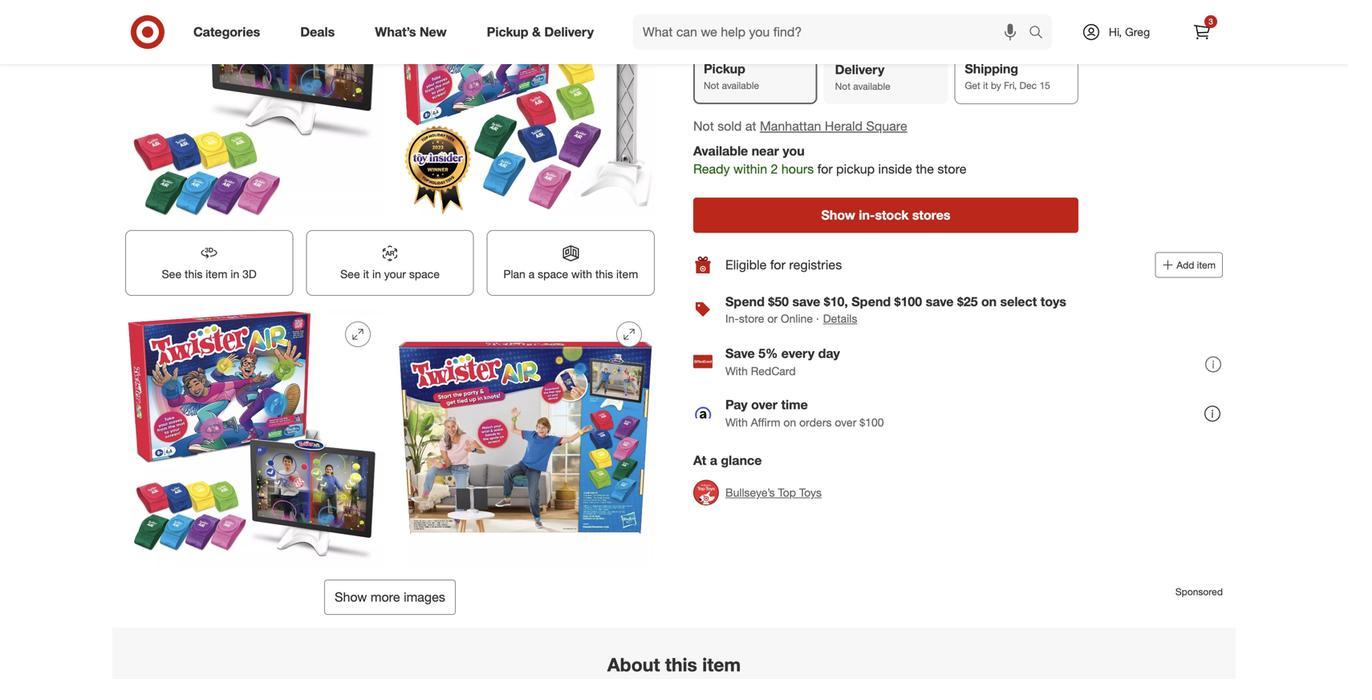 Task type: vqa. For each thing, say whether or not it's contained in the screenshot.
the Available near you Ready within 2 hours for pickup inside the store
yes



Task type: locate. For each thing, give the bounding box(es) containing it.
1 horizontal spatial for
[[818, 162, 833, 177]]

not sold at manhattan herald square
[[694, 119, 908, 134]]

pickup & delivery
[[487, 24, 594, 40]]

available near you ready within 2 hours for pickup inside the store
[[694, 143, 967, 177]]

pickup
[[487, 24, 529, 40], [704, 61, 746, 77]]

2 with from the top
[[726, 416, 748, 430]]

1 with from the top
[[726, 365, 748, 379]]

it left your
[[363, 268, 369, 282]]

twister air party game, 6 of 17 image
[[397, 309, 655, 567]]

0 horizontal spatial for
[[771, 258, 786, 273]]

1 vertical spatial a
[[710, 453, 718, 469]]

available up square
[[854, 80, 891, 92]]

see left your
[[340, 268, 360, 282]]

$100 left $25
[[895, 294, 923, 310]]

store right the
[[938, 162, 967, 177]]

save 5% every day with redcard
[[726, 346, 840, 379]]

this
[[185, 268, 203, 282], [596, 268, 613, 282], [665, 654, 698, 677]]

it left 'by'
[[984, 79, 989, 92]]

deals link
[[287, 14, 355, 50]]

see for see it in your space
[[340, 268, 360, 282]]

1 vertical spatial with
[[726, 416, 748, 430]]

spend $50 save $10, spend $100 save $25 on select toys in-store or online ∙ details
[[726, 294, 1067, 326]]

save
[[793, 294, 821, 310], [926, 294, 954, 310]]

0 horizontal spatial available
[[722, 79, 760, 92]]

search button
[[1022, 14, 1061, 53]]

0 vertical spatial $100
[[895, 294, 923, 310]]

ready
[[694, 162, 730, 177]]

for right hours in the top of the page
[[818, 162, 833, 177]]

pickup inside 'link'
[[487, 24, 529, 40]]

not inside 'pickup not available'
[[704, 79, 720, 92]]

item inside add item button
[[1197, 259, 1216, 272]]

with down "pay"
[[726, 416, 748, 430]]

show more images
[[335, 590, 445, 606]]

this for see
[[185, 268, 203, 282]]

this inside button
[[596, 268, 613, 282]]

item
[[1197, 259, 1216, 272], [206, 268, 228, 282], [617, 268, 638, 282], [703, 654, 741, 677]]

see inside button
[[162, 268, 182, 282]]

$100
[[895, 294, 923, 310], [860, 416, 884, 430]]

over right 'orders'
[[835, 416, 857, 430]]

0 horizontal spatial over
[[752, 398, 778, 413]]

1 horizontal spatial available
[[854, 80, 891, 92]]

with down save
[[726, 365, 748, 379]]

show in-stock stores
[[822, 208, 951, 223]]

1 horizontal spatial show
[[822, 208, 856, 223]]

0 horizontal spatial show
[[335, 590, 367, 606]]

2 see from the left
[[340, 268, 360, 282]]

1 vertical spatial pickup
[[704, 61, 746, 77]]

a
[[529, 268, 535, 282], [710, 453, 718, 469]]

not inside delivery not available
[[835, 80, 851, 92]]

available inside delivery not available
[[854, 80, 891, 92]]

0 vertical spatial it
[[984, 79, 989, 92]]

available inside 'pickup not available'
[[722, 79, 760, 92]]

a right at
[[710, 453, 718, 469]]

available
[[722, 79, 760, 92], [854, 80, 891, 92]]

add item
[[1177, 259, 1216, 272]]

show in-stock stores button
[[694, 198, 1079, 233]]

0 horizontal spatial save
[[793, 294, 821, 310]]

bullseye's top toys button
[[694, 476, 822, 511]]

1 vertical spatial delivery
[[835, 62, 885, 77]]

pickup left &
[[487, 24, 529, 40]]

1 vertical spatial for
[[771, 258, 786, 273]]

3
[[1209, 16, 1214, 26]]

see inside button
[[340, 268, 360, 282]]

bullseye's
[[726, 486, 775, 500]]

delivery down what can we help you find? suggestions appear below 'search box'
[[835, 62, 885, 77]]

pickup for &
[[487, 24, 529, 40]]

1 vertical spatial it
[[363, 268, 369, 282]]

show left in-
[[822, 208, 856, 223]]

$100 inside pay over time with affirm on orders over $100
[[860, 416, 884, 430]]

1 horizontal spatial space
[[538, 268, 569, 282]]

what's
[[375, 24, 416, 40]]

space right your
[[409, 268, 440, 282]]

delivery right &
[[545, 24, 594, 40]]

save left $25
[[926, 294, 954, 310]]

a inside button
[[529, 268, 535, 282]]

this right with
[[596, 268, 613, 282]]

plan
[[504, 268, 526, 282]]

1 vertical spatial store
[[739, 312, 765, 326]]

store inside available near you ready within 2 hours for pickup inside the store
[[938, 162, 967, 177]]

on
[[982, 294, 997, 310], [784, 416, 797, 430]]

in-
[[726, 312, 739, 326]]

2 spend from the left
[[852, 294, 891, 310]]

available for pickup
[[722, 79, 760, 92]]

twister air party game, 3 of 17 image
[[125, 0, 384, 218]]

show left more
[[335, 590, 367, 606]]

this for about
[[665, 654, 698, 677]]

2 space from the left
[[538, 268, 569, 282]]

1 horizontal spatial $100
[[895, 294, 923, 310]]

2 save from the left
[[926, 294, 954, 310]]

show inside image gallery element
[[335, 590, 367, 606]]

greg
[[1126, 25, 1150, 39]]

not for pickup
[[704, 79, 720, 92]]

see left 3d
[[162, 268, 182, 282]]

0 vertical spatial store
[[938, 162, 967, 177]]

3 link
[[1185, 14, 1220, 50]]

0 vertical spatial with
[[726, 365, 748, 379]]

search
[[1022, 26, 1061, 41]]

time
[[781, 398, 808, 413]]

for
[[818, 162, 833, 177], [771, 258, 786, 273]]

affirm
[[751, 416, 781, 430]]

1 vertical spatial show
[[335, 590, 367, 606]]

store inside spend $50 save $10, spend $100 save $25 on select toys in-store or online ∙ details
[[739, 312, 765, 326]]

it
[[984, 79, 989, 92], [363, 268, 369, 282]]

online
[[781, 312, 813, 326]]

0 vertical spatial a
[[529, 268, 535, 282]]

day
[[819, 346, 840, 362]]

add item button
[[1155, 253, 1223, 278]]

square
[[867, 119, 908, 134]]

in left your
[[372, 268, 381, 282]]

0 horizontal spatial space
[[409, 268, 440, 282]]

for inside available near you ready within 2 hours for pickup inside the store
[[818, 162, 833, 177]]

1 in from the left
[[231, 268, 239, 282]]

a right plan
[[529, 268, 535, 282]]

space left with
[[538, 268, 569, 282]]

1 vertical spatial over
[[835, 416, 857, 430]]

0 horizontal spatial on
[[784, 416, 797, 430]]

1 horizontal spatial save
[[926, 294, 954, 310]]

delivery not available
[[835, 62, 891, 92]]

1 horizontal spatial in
[[372, 268, 381, 282]]

over
[[752, 398, 778, 413], [835, 416, 857, 430]]

in left 3d
[[231, 268, 239, 282]]

save up online
[[793, 294, 821, 310]]

a for glance
[[710, 453, 718, 469]]

0 vertical spatial on
[[982, 294, 997, 310]]

1 vertical spatial $100
[[860, 416, 884, 430]]

about this item
[[608, 654, 741, 677]]

available for delivery
[[854, 80, 891, 92]]

this right 'about'
[[665, 654, 698, 677]]

1 horizontal spatial delivery
[[835, 62, 885, 77]]

available
[[694, 143, 748, 159]]

0 vertical spatial delivery
[[545, 24, 594, 40]]

0 horizontal spatial spend
[[726, 294, 765, 310]]

in
[[231, 268, 239, 282], [372, 268, 381, 282]]

images
[[404, 590, 445, 606]]

toys
[[800, 486, 822, 500]]

on right $25
[[982, 294, 997, 310]]

twister air party game, 4 of 17 image
[[397, 0, 655, 218]]

show more images button
[[324, 580, 456, 616]]

plan a space with this item button
[[487, 231, 655, 296]]

0 vertical spatial pickup
[[487, 24, 529, 40]]

see this item in 3d button
[[125, 231, 293, 296]]

0 horizontal spatial this
[[185, 268, 203, 282]]

0 horizontal spatial it
[[363, 268, 369, 282]]

spend right $10,
[[852, 294, 891, 310]]

not up herald
[[835, 80, 851, 92]]

categories link
[[180, 14, 280, 50]]

2 in from the left
[[372, 268, 381, 282]]

0 vertical spatial for
[[818, 162, 833, 177]]

this inside button
[[185, 268, 203, 282]]

with
[[726, 365, 748, 379], [726, 416, 748, 430]]

1 horizontal spatial store
[[938, 162, 967, 177]]

a for space
[[529, 268, 535, 282]]

delivery
[[545, 24, 594, 40], [835, 62, 885, 77]]

0 horizontal spatial a
[[529, 268, 535, 282]]

add
[[1177, 259, 1195, 272]]

∙
[[816, 312, 820, 326]]

1 horizontal spatial this
[[596, 268, 613, 282]]

available up at
[[722, 79, 760, 92]]

not for delivery
[[835, 80, 851, 92]]

not up "sold"
[[704, 79, 720, 92]]

1 horizontal spatial pickup
[[704, 61, 746, 77]]

in inside button
[[372, 268, 381, 282]]

inside
[[879, 162, 913, 177]]

pickup up "sold"
[[704, 61, 746, 77]]

on down time
[[784, 416, 797, 430]]

pickup inside 'pickup not available'
[[704, 61, 746, 77]]

store left or
[[739, 312, 765, 326]]

at
[[694, 453, 707, 469]]

hi,
[[1109, 25, 1122, 39]]

0 horizontal spatial in
[[231, 268, 239, 282]]

this left 3d
[[185, 268, 203, 282]]

1 horizontal spatial spend
[[852, 294, 891, 310]]

1 horizontal spatial over
[[835, 416, 857, 430]]

2 horizontal spatial this
[[665, 654, 698, 677]]

it inside shipping get it by fri, dec 15
[[984, 79, 989, 92]]

1 vertical spatial on
[[784, 416, 797, 430]]

see
[[162, 268, 182, 282], [340, 268, 360, 282]]

see it in your space button
[[306, 231, 474, 296]]

with inside save 5% every day with redcard
[[726, 365, 748, 379]]

0 horizontal spatial see
[[162, 268, 182, 282]]

show
[[822, 208, 856, 223], [335, 590, 367, 606]]

manhattan
[[760, 119, 822, 134]]

over up affirm
[[752, 398, 778, 413]]

it inside button
[[363, 268, 369, 282]]

spend up in-
[[726, 294, 765, 310]]

15
[[1040, 79, 1051, 92]]

1 see from the left
[[162, 268, 182, 282]]

not left "sold"
[[694, 119, 714, 134]]

1 horizontal spatial it
[[984, 79, 989, 92]]

your
[[384, 268, 406, 282]]

for right eligible
[[771, 258, 786, 273]]

1 horizontal spatial see
[[340, 268, 360, 282]]

0 horizontal spatial pickup
[[487, 24, 529, 40]]

1 horizontal spatial on
[[982, 294, 997, 310]]

sponsored
[[1176, 587, 1223, 599]]

0 horizontal spatial store
[[739, 312, 765, 326]]

1 horizontal spatial a
[[710, 453, 718, 469]]

$100 right 'orders'
[[860, 416, 884, 430]]

0 vertical spatial show
[[822, 208, 856, 223]]

0 horizontal spatial $100
[[860, 416, 884, 430]]

0 horizontal spatial delivery
[[545, 24, 594, 40]]



Task type: describe. For each thing, give the bounding box(es) containing it.
select
[[1001, 294, 1037, 310]]

on inside spend $50 save $10, spend $100 save $25 on select toys in-store or online ∙ details
[[982, 294, 997, 310]]

or
[[768, 312, 778, 326]]

pickup not available
[[704, 61, 760, 92]]

what's new
[[375, 24, 447, 40]]

spend $50 save $10, spend $100 save $25 on select toys link
[[726, 294, 1067, 310]]

dec
[[1020, 79, 1037, 92]]

manhattan herald square button
[[760, 117, 908, 136]]

stores
[[913, 208, 951, 223]]

hours
[[782, 162, 814, 177]]

details button
[[823, 310, 858, 328]]

see this item in 3d
[[162, 268, 257, 282]]

show for show more images
[[335, 590, 367, 606]]

1 space from the left
[[409, 268, 440, 282]]

registries
[[789, 258, 842, 273]]

every
[[782, 346, 815, 362]]

3d
[[243, 268, 257, 282]]

show for show in-stock stores
[[822, 208, 856, 223]]

toys
[[1041, 294, 1067, 310]]

eligible for registries
[[726, 258, 842, 273]]

herald
[[825, 119, 863, 134]]

2
[[771, 162, 778, 177]]

at
[[746, 119, 757, 134]]

fri,
[[1004, 79, 1017, 92]]

details
[[823, 312, 858, 326]]

twister air party game, 5 of 17 image
[[125, 309, 384, 567]]

in inside button
[[231, 268, 239, 282]]

plan a space with this item
[[504, 268, 638, 282]]

pickup & delivery link
[[473, 14, 614, 50]]

see it in your space
[[340, 268, 440, 282]]

you
[[783, 143, 805, 159]]

shipping get it by fri, dec 15
[[965, 61, 1051, 92]]

stock
[[875, 208, 909, 223]]

top
[[778, 486, 796, 500]]

the
[[916, 162, 934, 177]]

bullseye's top toys
[[726, 486, 822, 500]]

$25
[[958, 294, 978, 310]]

pickup
[[837, 162, 875, 177]]

item inside plan a space with this item button
[[617, 268, 638, 282]]

on inside pay over time with affirm on orders over $100
[[784, 416, 797, 430]]

$50
[[769, 294, 789, 310]]

with inside pay over time with affirm on orders over $100
[[726, 416, 748, 430]]

categories
[[193, 24, 260, 40]]

5%
[[759, 346, 778, 362]]

What can we help you find? suggestions appear below search field
[[633, 14, 1033, 50]]

1 spend from the left
[[726, 294, 765, 310]]

pickup for not
[[704, 61, 746, 77]]

shipping
[[965, 61, 1019, 77]]

delivery inside delivery not available
[[835, 62, 885, 77]]

orders
[[800, 416, 832, 430]]

get
[[965, 79, 981, 92]]

pay over time with affirm on orders over $100
[[726, 398, 884, 430]]

pay
[[726, 398, 748, 413]]

eligible
[[726, 258, 767, 273]]

within
[[734, 162, 768, 177]]

$100 inside spend $50 save $10, spend $100 save $25 on select toys in-store or online ∙ details
[[895, 294, 923, 310]]

redcard
[[751, 365, 796, 379]]

$10,
[[824, 294, 848, 310]]

0 vertical spatial over
[[752, 398, 778, 413]]

what's new link
[[361, 14, 467, 50]]

with
[[572, 268, 592, 282]]

in-
[[859, 208, 875, 223]]

1 save from the left
[[793, 294, 821, 310]]

new
[[420, 24, 447, 40]]

see for see this item in 3d
[[162, 268, 182, 282]]

sold
[[718, 119, 742, 134]]

about
[[608, 654, 660, 677]]

&
[[532, 24, 541, 40]]

near
[[752, 143, 779, 159]]

image gallery element
[[125, 0, 655, 616]]

more
[[371, 590, 400, 606]]

glance
[[721, 453, 762, 469]]

at a glance
[[694, 453, 762, 469]]

delivery inside 'link'
[[545, 24, 594, 40]]

save
[[726, 346, 755, 362]]

item inside the see this item in 3d button
[[206, 268, 228, 282]]

hi, greg
[[1109, 25, 1150, 39]]



